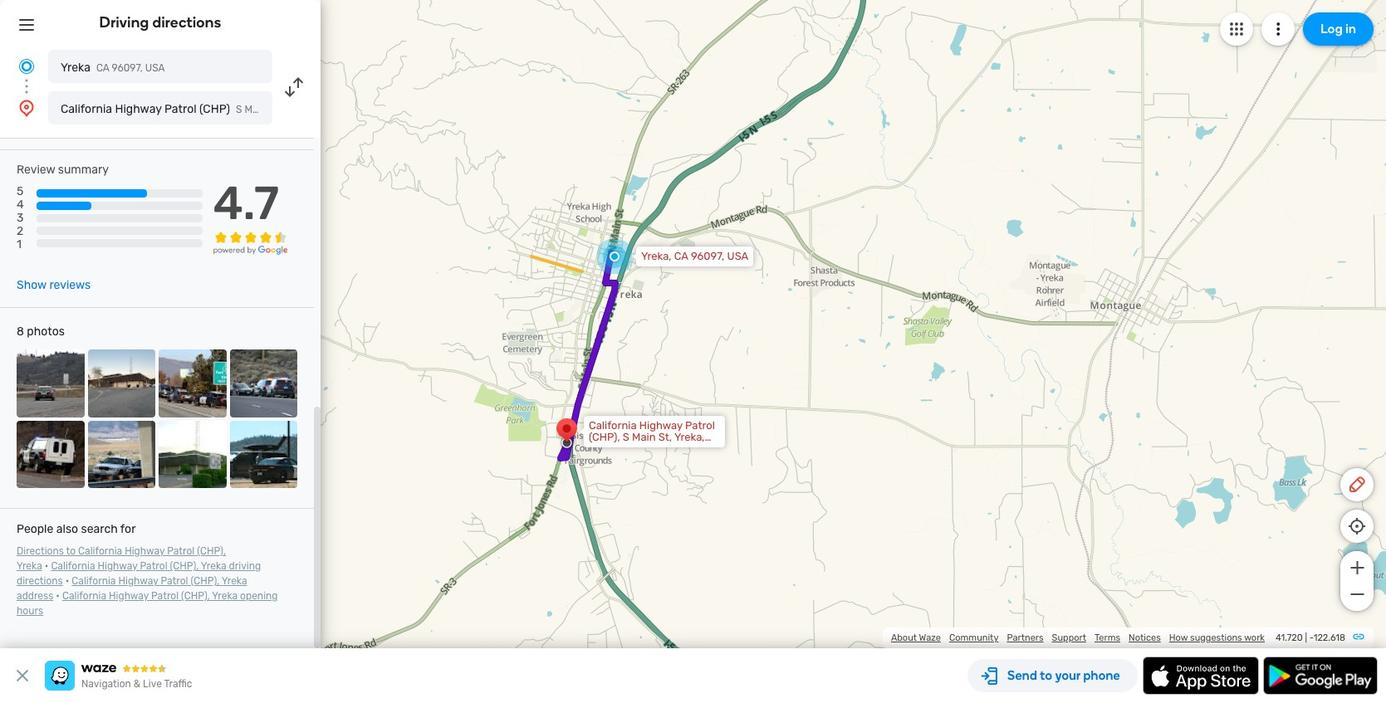 Task type: vqa. For each thing, say whether or not it's contained in the screenshot.
the middle more
no



Task type: describe. For each thing, give the bounding box(es) containing it.
4
[[17, 198, 24, 212]]

zoom in image
[[1347, 558, 1367, 578]]

california inside directions to california highway patrol (chp), yreka
[[78, 546, 122, 557]]

california highway patrol (chp)
[[61, 102, 230, 116]]

-
[[1310, 633, 1314, 644]]

link image
[[1352, 630, 1365, 644]]

terms link
[[1095, 633, 1120, 644]]

support
[[1052, 633, 1086, 644]]

5
[[17, 184, 24, 199]]

notices link
[[1129, 633, 1161, 644]]

community link
[[949, 633, 999, 644]]

show reviews
[[17, 278, 91, 292]]

pencil image
[[1347, 475, 1367, 495]]

california for california highway patrol (chp), yreka opening hours
[[62, 591, 106, 602]]

review
[[17, 163, 55, 177]]

yreka for california highway patrol (chp), yreka opening hours
[[212, 591, 238, 602]]

ca for yreka,
[[674, 250, 688, 262]]

image 6 of california highway patrol (chp), yreka image
[[88, 421, 155, 488]]

image 8 of california highway patrol (chp), yreka image
[[230, 421, 297, 488]]

(chp), for california highway patrol (chp), yreka address
[[191, 576, 219, 587]]

navigation & live traffic
[[81, 679, 192, 690]]

1
[[17, 238, 22, 252]]

terms
[[1095, 633, 1120, 644]]

(chp), inside directions to california highway patrol (chp), yreka
[[197, 546, 226, 557]]

reviews
[[49, 278, 91, 292]]

driving
[[229, 561, 261, 572]]

image 5 of california highway patrol (chp), yreka image
[[17, 421, 84, 488]]

community
[[949, 633, 999, 644]]

california for california highway patrol (chp), s main st, yreka, california
[[589, 419, 637, 432]]

yreka for california highway patrol (chp), yreka address
[[222, 576, 247, 587]]

waze
[[919, 633, 941, 644]]

to
[[66, 546, 76, 557]]

usa for yreka,
[[727, 250, 749, 262]]

yreka ca 96097, usa
[[61, 61, 165, 75]]

usa for yreka
[[145, 62, 165, 74]]

search
[[81, 522, 118, 537]]

directions to california highway patrol (chp), yreka link
[[17, 546, 226, 572]]

california highway patrol (chp), yreka opening hours
[[17, 591, 278, 617]]

support link
[[1052, 633, 1086, 644]]

directions inside california highway patrol (chp), yreka driving directions
[[17, 576, 63, 587]]

suggestions
[[1190, 633, 1242, 644]]

4.7
[[213, 176, 279, 231]]

image 1 of california highway patrol (chp), yreka image
[[17, 350, 84, 417]]

summary
[[58, 163, 109, 177]]

california highway patrol (chp), yreka address
[[17, 576, 247, 602]]

yreka right current location image at top left
[[61, 61, 90, 75]]

people
[[17, 522, 53, 537]]

&
[[134, 679, 140, 690]]

also
[[56, 522, 78, 537]]

for
[[120, 522, 136, 537]]

california highway patrol (chp), yreka address link
[[17, 576, 247, 602]]

directions
[[17, 546, 64, 557]]

navigation
[[81, 679, 131, 690]]

8 photos
[[17, 325, 65, 339]]

41.720
[[1276, 633, 1303, 644]]

california for california highway patrol (chp), yreka address
[[72, 576, 116, 587]]

california highway patrol (chp), yreka driving directions
[[17, 561, 261, 587]]

patrol for california highway patrol (chp), s main st, yreka, california
[[685, 419, 715, 432]]

california highway patrol (chp), yreka driving directions link
[[17, 561, 261, 587]]

s
[[623, 431, 629, 444]]

live
[[143, 679, 162, 690]]

image 2 of california highway patrol (chp), yreka image
[[88, 350, 155, 417]]

review summary
[[17, 163, 109, 177]]

about waze community partners support terms notices how suggestions work
[[891, 633, 1265, 644]]

yreka for california highway patrol (chp), yreka driving directions
[[201, 561, 226, 572]]

how
[[1169, 633, 1188, 644]]



Task type: locate. For each thing, give the bounding box(es) containing it.
0 vertical spatial directions
[[152, 13, 221, 32]]

directions up address
[[17, 576, 63, 587]]

photos
[[27, 325, 65, 339]]

0 horizontal spatial directions
[[17, 576, 63, 587]]

patrol for california highway patrol (chp), yreka address
[[161, 576, 188, 587]]

ca for yreka
[[96, 62, 109, 74]]

yreka down directions
[[17, 561, 42, 572]]

1 vertical spatial yreka,
[[674, 431, 705, 444]]

(chp), inside california highway patrol (chp), yreka address
[[191, 576, 219, 587]]

image 7 of california highway patrol (chp), yreka image
[[159, 421, 226, 488]]

patrol right st,
[[685, 419, 715, 432]]

california
[[61, 102, 112, 116], [589, 419, 637, 432], [589, 443, 637, 455], [78, 546, 122, 557], [51, 561, 95, 572], [72, 576, 116, 587], [62, 591, 106, 602]]

california inside california highway patrol (chp), yreka address
[[72, 576, 116, 587]]

directions right driving
[[152, 13, 221, 32]]

main
[[632, 431, 656, 444]]

california inside california highway patrol (chp), yreka driving directions
[[51, 561, 95, 572]]

about
[[891, 633, 917, 644]]

yreka, inside california highway patrol (chp), s main st, yreka, california
[[674, 431, 705, 444]]

current location image
[[17, 56, 37, 76]]

(chp),
[[589, 431, 620, 444], [197, 546, 226, 557], [170, 561, 199, 572], [191, 576, 219, 587], [181, 591, 210, 602]]

ca
[[96, 62, 109, 74], [674, 250, 688, 262]]

0 horizontal spatial 96097,
[[112, 62, 143, 74]]

yreka
[[61, 61, 90, 75], [17, 561, 42, 572], [201, 561, 226, 572], [222, 576, 247, 587], [212, 591, 238, 602]]

1 horizontal spatial usa
[[727, 250, 749, 262]]

california highway patrol (chp) button
[[48, 91, 272, 125]]

highway for california highway patrol (chp), yreka address
[[118, 576, 158, 587]]

partners
[[1007, 633, 1044, 644]]

patrol left the (chp)
[[164, 102, 197, 116]]

image 4 of california highway patrol (chp), yreka image
[[230, 350, 297, 417]]

1 horizontal spatial yreka,
[[674, 431, 705, 444]]

directions
[[152, 13, 221, 32], [17, 576, 63, 587]]

highway for california highway patrol (chp), yreka driving directions
[[98, 561, 138, 572]]

patrol for california highway patrol (chp)
[[164, 102, 197, 116]]

image 3 of california highway patrol (chp), yreka image
[[159, 350, 226, 417]]

0 horizontal spatial yreka,
[[641, 250, 672, 262]]

yreka left driving on the bottom of the page
[[201, 561, 226, 572]]

patrol
[[164, 102, 197, 116], [685, 419, 715, 432], [167, 546, 195, 557], [140, 561, 167, 572], [161, 576, 188, 587], [151, 591, 179, 602]]

1 vertical spatial 96097,
[[691, 250, 725, 262]]

0 horizontal spatial usa
[[145, 62, 165, 74]]

california for california highway patrol (chp)
[[61, 102, 112, 116]]

highway for california highway patrol (chp), yreka opening hours
[[109, 591, 149, 602]]

highway up california highway patrol (chp), yreka driving directions
[[125, 546, 165, 557]]

yreka,
[[641, 250, 672, 262], [674, 431, 705, 444]]

8
[[17, 325, 24, 339]]

highway inside button
[[115, 102, 162, 116]]

2
[[17, 225, 23, 239]]

highway down 'california highway patrol (chp), yreka driving directions' link at the left
[[109, 591, 149, 602]]

directions to california highway patrol (chp), yreka
[[17, 546, 226, 572]]

1 vertical spatial ca
[[674, 250, 688, 262]]

yreka inside california highway patrol (chp), yreka opening hours
[[212, 591, 238, 602]]

highway inside california highway patrol (chp), s main st, yreka, california
[[639, 419, 683, 432]]

(chp), inside california highway patrol (chp), yreka opening hours
[[181, 591, 210, 602]]

0 horizontal spatial ca
[[96, 62, 109, 74]]

zoom out image
[[1347, 585, 1367, 605]]

patrol for california highway patrol (chp), yreka driving directions
[[140, 561, 167, 572]]

driving directions
[[99, 13, 221, 32]]

highway inside directions to california highway patrol (chp), yreka
[[125, 546, 165, 557]]

address
[[17, 591, 53, 602]]

california highway patrol (chp), s main st, yreka, california
[[589, 419, 715, 455]]

partners link
[[1007, 633, 1044, 644]]

driving
[[99, 13, 149, 32]]

highway for california highway patrol (chp), s main st, yreka, california
[[639, 419, 683, 432]]

5 4 3 2 1
[[17, 184, 24, 252]]

patrol for california highway patrol (chp), yreka opening hours
[[151, 591, 179, 602]]

yreka left 'opening'
[[212, 591, 238, 602]]

highway inside california highway patrol (chp), yreka opening hours
[[109, 591, 149, 602]]

california inside california highway patrol (chp), yreka opening hours
[[62, 591, 106, 602]]

hours
[[17, 606, 43, 617]]

about waze link
[[891, 633, 941, 644]]

highway right s
[[639, 419, 683, 432]]

patrol down 'california highway patrol (chp), yreka driving directions' link at the left
[[151, 591, 179, 602]]

people also search for
[[17, 522, 136, 537]]

highway up california highway patrol (chp), yreka address
[[98, 561, 138, 572]]

|
[[1305, 633, 1307, 644]]

california for california highway patrol (chp), yreka driving directions
[[51, 561, 95, 572]]

yreka inside california highway patrol (chp), yreka driving directions
[[201, 561, 226, 572]]

yreka down driving on the bottom of the page
[[222, 576, 247, 587]]

patrol up california highway patrol (chp), yreka address
[[140, 561, 167, 572]]

3
[[17, 211, 24, 225]]

(chp), for california highway patrol (chp), s main st, yreka, california
[[589, 431, 620, 444]]

patrol inside california highway patrol (chp), s main st, yreka, california
[[685, 419, 715, 432]]

yreka inside california highway patrol (chp), yreka address
[[222, 576, 247, 587]]

patrol inside california highway patrol (chp), yreka address
[[161, 576, 188, 587]]

(chp), inside california highway patrol (chp), yreka driving directions
[[170, 561, 199, 572]]

highway inside california highway patrol (chp), yreka address
[[118, 576, 158, 587]]

patrol up california highway patrol (chp), yreka opening hours
[[161, 576, 188, 587]]

ca inside yreka ca 96097, usa
[[96, 62, 109, 74]]

location image
[[17, 98, 37, 118]]

0 vertical spatial ca
[[96, 62, 109, 74]]

122.618
[[1314, 633, 1345, 644]]

highway for california highway patrol (chp)
[[115, 102, 162, 116]]

0 vertical spatial yreka,
[[641, 250, 672, 262]]

yreka inside directions to california highway patrol (chp), yreka
[[17, 561, 42, 572]]

california highway patrol (chp), yreka opening hours link
[[17, 591, 278, 617]]

1 horizontal spatial 96097,
[[691, 250, 725, 262]]

1 vertical spatial directions
[[17, 576, 63, 587]]

patrol inside california highway patrol (chp), yreka driving directions
[[140, 561, 167, 572]]

highway inside california highway patrol (chp), yreka driving directions
[[98, 561, 138, 572]]

(chp)
[[199, 102, 230, 116]]

yreka, ca 96097, usa
[[641, 250, 749, 262]]

0 vertical spatial 96097,
[[112, 62, 143, 74]]

highway
[[115, 102, 162, 116], [639, 419, 683, 432], [125, 546, 165, 557], [98, 561, 138, 572], [118, 576, 158, 587], [109, 591, 149, 602]]

(chp), for california highway patrol (chp), yreka driving directions
[[170, 561, 199, 572]]

how suggestions work link
[[1169, 633, 1265, 644]]

1 horizontal spatial directions
[[152, 13, 221, 32]]

41.720 | -122.618
[[1276, 633, 1345, 644]]

notices
[[1129, 633, 1161, 644]]

traffic
[[164, 679, 192, 690]]

(chp), for california highway patrol (chp), yreka opening hours
[[181, 591, 210, 602]]

highway down yreka ca 96097, usa
[[115, 102, 162, 116]]

highway up california highway patrol (chp), yreka opening hours link
[[118, 576, 158, 587]]

96097,
[[112, 62, 143, 74], [691, 250, 725, 262]]

x image
[[12, 666, 32, 686]]

patrol up california highway patrol (chp), yreka driving directions
[[167, 546, 195, 557]]

0 vertical spatial usa
[[145, 62, 165, 74]]

96097, for yreka
[[112, 62, 143, 74]]

opening
[[240, 591, 278, 602]]

96097, inside yreka ca 96097, usa
[[112, 62, 143, 74]]

patrol inside california highway patrol (chp) button
[[164, 102, 197, 116]]

work
[[1244, 633, 1265, 644]]

usa
[[145, 62, 165, 74], [727, 250, 749, 262]]

1 vertical spatial usa
[[727, 250, 749, 262]]

show
[[17, 278, 46, 292]]

1 horizontal spatial ca
[[674, 250, 688, 262]]

california inside california highway patrol (chp) button
[[61, 102, 112, 116]]

patrol inside california highway patrol (chp), yreka opening hours
[[151, 591, 179, 602]]

(chp), inside california highway patrol (chp), s main st, yreka, california
[[589, 431, 620, 444]]

usa inside yreka ca 96097, usa
[[145, 62, 165, 74]]

96097, for yreka,
[[691, 250, 725, 262]]

patrol inside directions to california highway patrol (chp), yreka
[[167, 546, 195, 557]]

st,
[[658, 431, 672, 444]]



